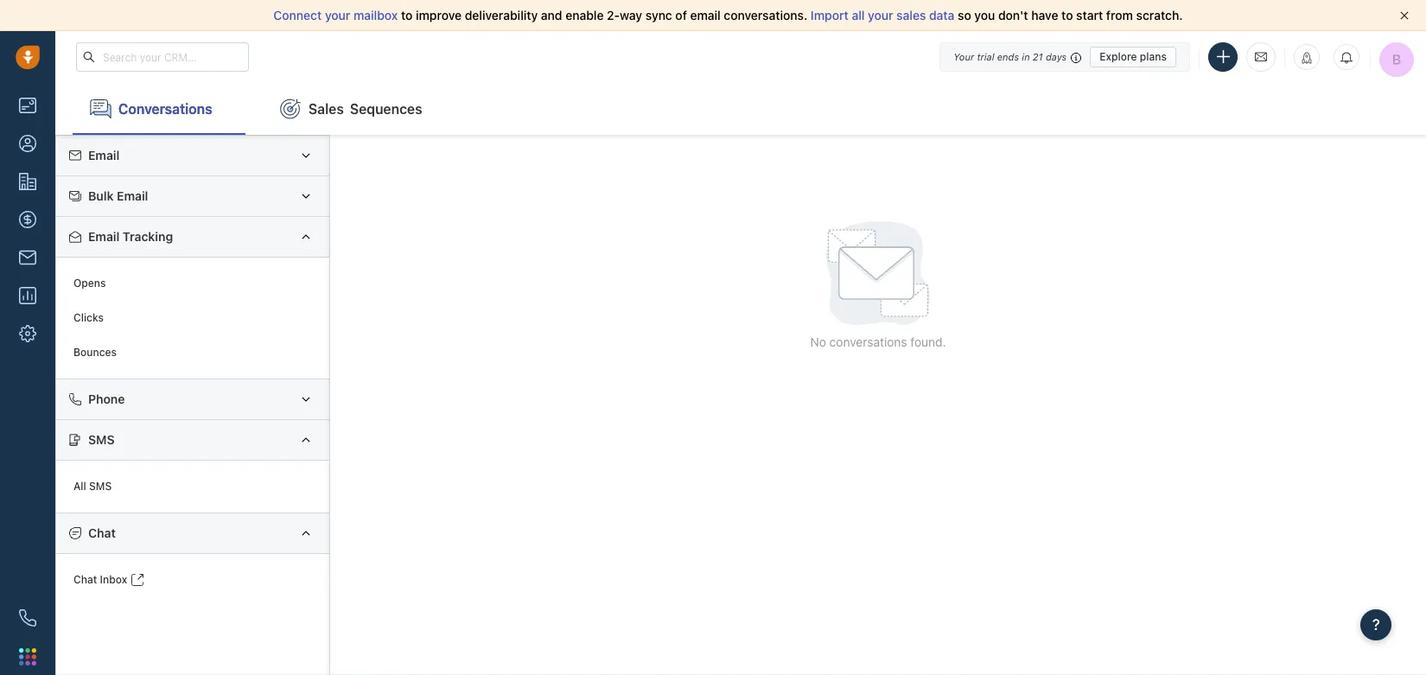 Task type: locate. For each thing, give the bounding box(es) containing it.
to left start
[[1062, 8, 1074, 22]]

don't
[[999, 8, 1029, 22]]

you
[[975, 8, 996, 22]]

1 to from the left
[[401, 8, 413, 22]]

your
[[954, 51, 975, 62]]

2 vertical spatial email
[[88, 229, 120, 244]]

no conversations found.
[[811, 335, 947, 349]]

chat up chat inbox
[[88, 526, 116, 540]]

sales sequences link
[[263, 83, 440, 135]]

clicks link
[[65, 301, 321, 336]]

enable
[[566, 8, 604, 22]]

21
[[1033, 51, 1044, 62]]

sms right all on the left
[[89, 480, 112, 493]]

0 vertical spatial chat
[[88, 526, 116, 540]]

chat left inbox
[[74, 574, 97, 587]]

to right mailbox
[[401, 8, 413, 22]]

sms down phone
[[88, 432, 115, 447]]

and
[[541, 8, 563, 22]]

email
[[691, 8, 721, 22]]

your right all
[[868, 8, 894, 22]]

days
[[1046, 51, 1067, 62]]

email down the bulk
[[88, 229, 120, 244]]

0 vertical spatial email
[[88, 148, 120, 163]]

bulk email
[[88, 189, 148, 203]]

all
[[852, 8, 865, 22]]

1 vertical spatial email
[[117, 189, 148, 203]]

all
[[74, 480, 86, 493]]

sales sequences
[[309, 101, 423, 116]]

sms
[[88, 432, 115, 447], [89, 480, 112, 493]]

sales
[[309, 101, 344, 116]]

your left mailbox
[[325, 8, 351, 22]]

email for email tracking
[[88, 229, 120, 244]]

1 horizontal spatial to
[[1062, 8, 1074, 22]]

email
[[88, 148, 120, 163], [117, 189, 148, 203], [88, 229, 120, 244]]

tab list
[[55, 83, 1427, 135]]

opens link
[[65, 266, 321, 301]]

your
[[325, 8, 351, 22], [868, 8, 894, 22]]

chat
[[88, 526, 116, 540], [74, 574, 97, 587]]

chat inbox link
[[65, 563, 321, 598]]

in
[[1023, 51, 1031, 62]]

explore
[[1100, 50, 1138, 63]]

email right the bulk
[[117, 189, 148, 203]]

clicks
[[74, 312, 104, 325]]

1 vertical spatial chat
[[74, 574, 97, 587]]

email up the bulk
[[88, 148, 120, 163]]

0 horizontal spatial to
[[401, 8, 413, 22]]

bounces link
[[65, 336, 321, 370]]

1 horizontal spatial your
[[868, 8, 894, 22]]

explore plans
[[1100, 50, 1168, 63]]

bulk
[[88, 189, 114, 203]]

freshworks switcher image
[[19, 648, 36, 666]]

have
[[1032, 8, 1059, 22]]

import
[[811, 8, 849, 22]]

all sms link
[[65, 470, 321, 504]]

from
[[1107, 8, 1134, 22]]

found.
[[911, 335, 947, 349]]

import all your sales data link
[[811, 8, 958, 22]]

opens
[[74, 277, 106, 290]]

inbox
[[100, 574, 127, 587]]

conversations.
[[724, 8, 808, 22]]

to
[[401, 8, 413, 22], [1062, 8, 1074, 22]]

trial
[[978, 51, 995, 62]]

way
[[620, 8, 643, 22]]

connect
[[274, 8, 322, 22]]

email tracking
[[88, 229, 173, 244]]

0 horizontal spatial your
[[325, 8, 351, 22]]

0 vertical spatial sms
[[88, 432, 115, 447]]



Task type: describe. For each thing, give the bounding box(es) containing it.
Search your CRM... text field
[[76, 42, 249, 72]]

connect your mailbox link
[[274, 8, 401, 22]]

so
[[958, 8, 972, 22]]

sync
[[646, 8, 673, 22]]

send email image
[[1256, 50, 1268, 64]]

tracking
[[123, 229, 173, 244]]

phone image
[[19, 610, 36, 627]]

conversations
[[118, 101, 212, 116]]

2-
[[607, 8, 620, 22]]

email for email
[[88, 148, 120, 163]]

ends
[[998, 51, 1020, 62]]

connect your mailbox to improve deliverability and enable 2-way sync of email conversations. import all your sales data so you don't have to start from scratch.
[[274, 8, 1184, 22]]

1 your from the left
[[325, 8, 351, 22]]

what's new image
[[1302, 52, 1314, 64]]

conversations
[[830, 335, 908, 349]]

sequences
[[350, 101, 423, 116]]

scratch.
[[1137, 8, 1184, 22]]

data
[[930, 8, 955, 22]]

improve
[[416, 8, 462, 22]]

chat for chat
[[88, 526, 116, 540]]

2 to from the left
[[1062, 8, 1074, 22]]

close image
[[1401, 11, 1410, 20]]

explore plans link
[[1091, 46, 1177, 67]]

no
[[811, 335, 827, 349]]

your trial ends in 21 days
[[954, 51, 1067, 62]]

phone element
[[10, 601, 45, 636]]

of
[[676, 8, 687, 22]]

start
[[1077, 8, 1104, 22]]

tab list containing conversations
[[55, 83, 1427, 135]]

conversations link
[[73, 83, 246, 135]]

1 vertical spatial sms
[[89, 480, 112, 493]]

deliverability
[[465, 8, 538, 22]]

plans
[[1141, 50, 1168, 63]]

all sms
[[74, 480, 112, 493]]

chat inbox
[[74, 574, 127, 587]]

chat for chat inbox
[[74, 574, 97, 587]]

sales
[[897, 8, 927, 22]]

bounces
[[74, 346, 117, 359]]

phone
[[88, 392, 125, 406]]

mailbox
[[354, 8, 398, 22]]

2 your from the left
[[868, 8, 894, 22]]



